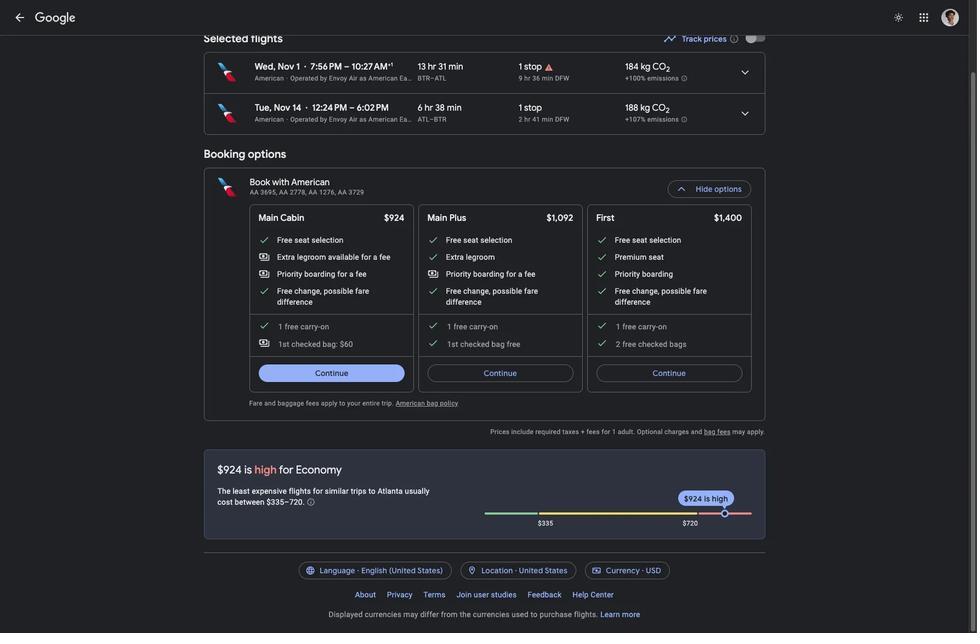Task type: vqa. For each thing, say whether or not it's contained in the screenshot.
by associated with 7:56 PM
yes



Task type: describe. For each thing, give the bounding box(es) containing it.
min for 31
[[449, 61, 463, 72]]

(united
[[389, 566, 416, 576]]

the least expensive flights for similar trips to atlanta usually cost between $335–720.
[[217, 487, 430, 507]]

studies
[[491, 591, 517, 599]]

states
[[545, 566, 568, 576]]

$335–720.
[[267, 498, 305, 507]]

join
[[457, 591, 472, 599]]

economy
[[296, 463, 342, 477]]

flight details. return flight on tuesday, november 14. leaves hartsfield-jackson atlanta international airport at 12:24 pm on tuesday, november 14 and arrives at baton rouge metropolitan airport at 6:02 pm on tuesday, november 14. image
[[732, 100, 758, 127]]

1 stop
[[519, 61, 542, 72]]

optional
[[637, 428, 663, 436]]

seat for main cabin
[[294, 236, 310, 245]]

include
[[511, 428, 534, 436]]

layover (1 of 1) is a 9 hr 36 min overnight layover at dallas/fort worth international airport in dallas. element
[[519, 74, 620, 83]]

air for 6:02 pm
[[349, 116, 358, 123]]

fare
[[249, 400, 263, 407]]

3 free seat selection from the left
[[615, 236, 681, 245]]

from
[[441, 610, 458, 619]]

track
[[682, 34, 702, 44]]

apply.
[[747, 428, 765, 436]]

extra legroom
[[446, 253, 495, 262]]

+107% emissions
[[625, 116, 679, 123]]

188
[[625, 103, 638, 114]]

1 inside 1 stop 2 hr 41 min dfw
[[519, 103, 522, 114]]

188 kg co 2
[[625, 103, 670, 115]]

a for main plus
[[518, 270, 523, 279]]

boarding for cabin
[[304, 270, 335, 279]]

$924 for $924 is high for economy
[[217, 463, 242, 477]]

$60
[[340, 340, 353, 349]]

3695,
[[260, 189, 277, 196]]

difference for cabin
[[277, 298, 313, 307]]

for inside the least expensive flights for similar trips to atlanta usually cost between $335–720.
[[313, 487, 323, 496]]

1 horizontal spatial fee
[[379, 253, 390, 262]]

1 aa from the left
[[250, 189, 259, 196]]

difference for plus
[[446, 298, 482, 307]]

14
[[292, 103, 301, 114]]

fare for $924
[[355, 287, 369, 296]]

entire
[[362, 400, 380, 407]]

priority for cabin
[[277, 270, 302, 279]]

1 vertical spatial bag
[[427, 400, 438, 407]]

prices include required taxes + fees for 1 adult. optional charges and bag fees may apply.
[[490, 428, 765, 436]]

baggage
[[278, 400, 304, 407]]

1 currencies from the left
[[365, 610, 401, 619]]

american inside book with american aa 3695, aa 2778, aa 1276, aa 3729
[[291, 177, 330, 188]]

main for main plus
[[427, 213, 447, 224]]

high for $924 is high for economy
[[254, 463, 277, 477]]

nov for tue,
[[274, 103, 290, 114]]

hr for 9
[[524, 75, 531, 82]]

fare for $1,092
[[524, 287, 538, 296]]

list containing wed, nov 1
[[204, 53, 765, 134]]

on for plus
[[489, 322, 498, 331]]

13
[[418, 61, 426, 72]]

0 horizontal spatial flights
[[251, 32, 283, 46]]

Arrival time: 10:27 AM on  Thursday, November 2. text field
[[352, 61, 393, 72]]

learn
[[600, 610, 620, 619]]

bags
[[670, 340, 687, 349]]

2 horizontal spatial fees
[[717, 428, 731, 436]]

fee for main cabin
[[356, 270, 367, 279]]

eagle for 13
[[400, 75, 417, 82]]

free for main cabin
[[285, 322, 298, 331]]

7:56 pm – 10:27 am +1
[[311, 61, 393, 72]]

1 horizontal spatial fees
[[587, 428, 600, 436]]

0 horizontal spatial fees
[[306, 400, 319, 407]]

learn more about tracked prices image
[[729, 34, 739, 44]]

1 free carry-on for plus
[[447, 322, 498, 331]]

2 free checked bags
[[616, 340, 687, 349]]

tue, nov 14
[[255, 103, 301, 114]]

0 horizontal spatial and
[[264, 400, 276, 407]]

36
[[532, 75, 540, 82]]

the
[[217, 487, 231, 496]]

emissions for 188 kg co
[[647, 116, 679, 123]]

3 carry- from the left
[[638, 322, 658, 331]]

purchase
[[540, 610, 572, 619]]

3 difference from the left
[[615, 298, 650, 307]]

$924 for $924 is high
[[684, 494, 702, 504]]

book
[[250, 177, 270, 188]]

flight details. departing flight on wednesday, november 1. leaves baton rouge metropolitan airport at 7:56 pm on wednesday, november 1 and arrives at hartsfield-jackson atlanta international airport at 10:27 am on thursday, november 2. image
[[732, 59, 758, 86]]

your
[[347, 400, 361, 407]]

atl inside '13 hr 31 min btr – atl'
[[435, 75, 447, 82]]

fare for $1,400
[[693, 287, 707, 296]]

privacy link
[[381, 586, 418, 604]]

operated by envoy air as american eagle for 6:02 pm
[[290, 116, 417, 123]]

priority boarding for a fee for main cabin
[[277, 270, 367, 279]]

1st for 1st checked bag free
[[447, 340, 458, 349]]

selected
[[204, 32, 248, 46]]

+107%
[[625, 116, 646, 123]]

checked for bag
[[460, 340, 490, 349]]

envoy for 12:24 pm
[[329, 116, 347, 123]]

states)
[[417, 566, 443, 576]]

free seat selection for cabin
[[277, 236, 344, 245]]

– inside 7:56 pm – 10:27 am +1
[[344, 61, 350, 72]]

7:56 pm
[[311, 61, 342, 72]]

taxes
[[562, 428, 579, 436]]

differ
[[420, 610, 439, 619]]

1276,
[[319, 189, 336, 196]]

1 horizontal spatial a
[[373, 253, 377, 262]]

– inside '13 hr 31 min btr – atl'
[[430, 75, 435, 82]]

carry- for plus
[[469, 322, 489, 331]]

$720
[[683, 520, 698, 527]]

usd
[[646, 566, 661, 576]]

– inside the 6 hr 38 min atl – btr
[[430, 116, 434, 123]]

fare and baggage fees apply to your entire trip. american bag policy
[[249, 400, 458, 407]]

possible for plus
[[493, 287, 522, 296]]

min for 38
[[447, 103, 462, 114]]

terms link
[[418, 586, 451, 604]]

possible for cabin
[[324, 287, 353, 296]]

go back image
[[13, 11, 26, 24]]

american down wed,
[[255, 75, 284, 82]]

free for first
[[622, 322, 636, 331]]

help center
[[573, 591, 614, 599]]

options for booking options
[[248, 147, 286, 161]]

bag fees button
[[704, 428, 731, 436]]

feedback link
[[522, 586, 567, 604]]

with
[[272, 177, 289, 188]]

184
[[625, 61, 639, 72]]

learn more about price insights image
[[307, 498, 316, 507]]

stop for 1 stop
[[524, 61, 542, 72]]

change, for cabin
[[294, 287, 322, 296]]

$924 is high for economy
[[217, 463, 342, 477]]

continue button for first
[[596, 360, 742, 387]]

fee for main plus
[[524, 270, 536, 279]]

united states
[[519, 566, 568, 576]]

options for hide options
[[715, 184, 742, 194]]

feedback
[[528, 591, 562, 599]]

required
[[535, 428, 561, 436]]

1 left adult.
[[612, 428, 616, 436]]

legroom for main plus
[[466, 253, 495, 262]]

usually
[[405, 487, 430, 496]]

3 on from the left
[[658, 322, 667, 331]]

flights.
[[574, 610, 598, 619]]

12:24 pm – 6:02 pm
[[312, 103, 389, 114]]

join user studies link
[[451, 586, 522, 604]]

kg for 184
[[641, 61, 651, 72]]

main cabin
[[259, 213, 304, 224]]

1 1 stop flight. element from the top
[[519, 61, 542, 74]]

Arrival time: 6:02 PM. text field
[[357, 103, 389, 114]]

operated for wed, nov 1
[[290, 75, 318, 82]]

terms
[[423, 591, 446, 599]]

1 up first checked bag is free element
[[447, 322, 452, 331]]

$924 is high
[[684, 494, 728, 504]]

as for 10:27 am
[[359, 75, 367, 82]]

3 checked from the left
[[638, 340, 668, 349]]

charges
[[665, 428, 689, 436]]

departing flight on wednesday, november 1. leaves baton rouge metropolitan airport at 7:56 pm on wednesday, november 1 and arrives at hartsfield-jackson atlanta international airport at 10:27 am on thursday, november 2. element
[[255, 61, 393, 72]]

continue button for main plus
[[427, 360, 573, 387]]

1 up first checked bag costs 60 us dollars element
[[278, 322, 283, 331]]

privacy
[[387, 591, 413, 599]]

+
[[581, 428, 585, 436]]

as for 6:02 pm
[[359, 116, 367, 123]]

tue,
[[255, 103, 272, 114]]

atl inside the 6 hr 38 min atl – btr
[[418, 116, 430, 123]]

41
[[532, 116, 540, 123]]

38
[[435, 103, 445, 114]]

boarding for plus
[[473, 270, 504, 279]]

free change, possible fare difference for cabin
[[277, 287, 369, 307]]

main plus
[[427, 213, 466, 224]]

3 free change, possible fare difference from the left
[[615, 287, 707, 307]]

1 vertical spatial and
[[691, 428, 702, 436]]

about
[[355, 591, 376, 599]]

$924 for $924
[[384, 213, 404, 224]]

apply
[[321, 400, 338, 407]]

is for $924 is high for economy
[[244, 463, 252, 477]]

3 change, from the left
[[632, 287, 660, 296]]

1 inside 1 stop flight. element
[[519, 61, 522, 72]]

priority for plus
[[446, 270, 471, 279]]

air for 10:27 am
[[349, 75, 358, 82]]

join user studies
[[457, 591, 517, 599]]

1st checked bag free
[[447, 340, 520, 349]]



Task type: locate. For each thing, give the bounding box(es) containing it.
min right 38
[[447, 103, 462, 114]]

difference
[[277, 298, 313, 307], [446, 298, 482, 307], [615, 298, 650, 307]]

hr inside the 6 hr 38 min atl – btr
[[425, 103, 433, 114]]

eagle left '13 hr 31 min btr – atl'
[[400, 75, 417, 82]]

0 horizontal spatial to
[[339, 400, 345, 407]]

1 horizontal spatial boarding
[[473, 270, 504, 279]]

continue down 1st checked bag free
[[484, 368, 517, 378]]

location
[[481, 566, 513, 576]]

may left 'differ'
[[403, 610, 418, 619]]

operated by envoy air as american eagle for 10:27 am
[[290, 75, 417, 82]]

extra for cabin
[[277, 253, 295, 262]]

1 stop from the top
[[524, 61, 542, 72]]

hr for 13
[[428, 61, 436, 72]]

prices
[[704, 34, 727, 44]]

atl down 6
[[418, 116, 430, 123]]

1 stop flight. element
[[519, 61, 542, 74], [519, 103, 542, 115]]

change appearance image
[[886, 4, 912, 31]]

operated by envoy air as american eagle down 7:56 pm – 10:27 am +1
[[290, 75, 417, 82]]

1 on from the left
[[320, 322, 329, 331]]

1 vertical spatial by
[[320, 116, 327, 123]]

0 horizontal spatial currencies
[[365, 610, 401, 619]]

main for main cabin
[[259, 213, 278, 224]]

0 vertical spatial nov
[[278, 61, 294, 72]]

1st
[[278, 340, 289, 349], [447, 340, 458, 349]]

1 co from the top
[[652, 61, 666, 72]]

1 up the 2 free checked bags
[[616, 322, 620, 331]]

seat up priority boarding
[[649, 253, 664, 262]]

1 horizontal spatial flights
[[289, 487, 311, 496]]

3729
[[349, 189, 364, 196]]

trip.
[[382, 400, 394, 407]]

btr down 38
[[434, 116, 447, 123]]

min right 36
[[542, 75, 553, 82]]

1 free carry-on up first checked bag costs 60 us dollars element
[[278, 322, 329, 331]]

high for $924 is high
[[712, 494, 728, 504]]

1 horizontal spatial extra
[[446, 253, 464, 262]]

change, down extra legroom
[[463, 287, 491, 296]]

2 currencies from the left
[[473, 610, 510, 619]]

free for main plus
[[454, 322, 467, 331]]

as down 6:02 pm text field
[[359, 116, 367, 123]]

by for 7:56 pm
[[320, 75, 327, 82]]

free change, possible fare difference for plus
[[446, 287, 538, 307]]

nov left 14
[[274, 103, 290, 114]]

1 vertical spatial eagle
[[400, 116, 417, 123]]

aa down book
[[250, 189, 259, 196]]

2
[[666, 65, 670, 74], [666, 106, 670, 115], [519, 116, 523, 123], [616, 340, 620, 349]]

1 stop flight. element up 36
[[519, 61, 542, 74]]

seat up extra legroom
[[463, 236, 478, 245]]

1 up 9
[[519, 61, 522, 72]]

0 vertical spatial bag
[[492, 340, 505, 349]]

co for 188 kg co
[[652, 103, 666, 114]]

air down 12:24 pm – 6:02 pm
[[349, 116, 358, 123]]

extra down plus
[[446, 253, 464, 262]]

 image for 12:24 pm
[[306, 103, 308, 114]]

6
[[418, 103, 423, 114]]

2 emissions from the top
[[647, 116, 679, 123]]

2 stop from the top
[[524, 103, 542, 114]]

options up book
[[248, 147, 286, 161]]

1 horizontal spatial continue button
[[427, 360, 573, 387]]

total duration 6 hr 38 min. element
[[418, 103, 519, 115]]

 image
[[304, 61, 306, 72], [306, 103, 308, 114]]

on up the 2 free checked bags
[[658, 322, 667, 331]]

0 vertical spatial high
[[254, 463, 277, 477]]

to inside the least expensive flights for similar trips to atlanta usually cost between $335–720.
[[369, 487, 376, 496]]

1 horizontal spatial main
[[427, 213, 447, 224]]

1 vertical spatial to
[[369, 487, 376, 496]]

continue button down 1st checked bag free
[[427, 360, 573, 387]]

hr inside '13 hr 31 min btr – atl'
[[428, 61, 436, 72]]

2778,
[[290, 189, 307, 196]]

2 co from the top
[[652, 103, 666, 114]]

0 horizontal spatial on
[[320, 322, 329, 331]]

currencies down privacy "link"
[[365, 610, 401, 619]]

2 1st from the left
[[447, 340, 458, 349]]

priority boarding for a fee down 'extra legroom available for a fee' on the top of page
[[277, 270, 367, 279]]

american down the +1 at the top left
[[368, 75, 398, 82]]

help center link
[[567, 586, 619, 604]]

nov for wed,
[[278, 61, 294, 72]]

–
[[344, 61, 350, 72], [430, 75, 435, 82], [349, 103, 355, 114], [430, 116, 434, 123]]

extra down main cabin
[[277, 253, 295, 262]]

1 horizontal spatial free change, possible fare difference
[[446, 287, 538, 307]]

1 horizontal spatial 1st
[[447, 340, 458, 349]]

2 inside 184 kg co 2
[[666, 65, 670, 74]]

3 selection from the left
[[649, 236, 681, 245]]

Flight numbers AA 3695, AA 2778, AA 1276, AA 3729 text field
[[250, 189, 364, 196]]

currency
[[606, 566, 640, 576]]

min inside 1 stop 2 hr 41 min dfw
[[542, 116, 553, 123]]

wed, nov 1
[[255, 61, 300, 72]]

2 horizontal spatial carry-
[[638, 322, 658, 331]]

2 envoy from the top
[[329, 116, 347, 123]]

fees
[[306, 400, 319, 407], [587, 428, 600, 436], [717, 428, 731, 436]]

2 horizontal spatial free seat selection
[[615, 236, 681, 245]]

flights inside the least expensive flights for similar trips to atlanta usually cost between $335–720.
[[289, 487, 311, 496]]

0 vertical spatial emissions
[[647, 75, 679, 82]]

0 vertical spatial as
[[359, 75, 367, 82]]

1 horizontal spatial atl
[[435, 75, 447, 82]]

1 continue button from the left
[[259, 360, 404, 387]]

1 horizontal spatial btr
[[434, 116, 447, 123]]

2 aa from the left
[[279, 189, 288, 196]]

1 eagle from the top
[[400, 75, 417, 82]]

 image inside departing flight on wednesday, november 1. leaves baton rouge metropolitan airport at 7:56 pm on wednesday, november 1 and arrives at hartsfield-jackson atlanta international airport at 10:27 am on thursday, november 2. element
[[304, 61, 306, 72]]

envoy for 7:56 pm
[[329, 75, 347, 82]]

1 vertical spatial atl
[[418, 116, 430, 123]]

+100% emissions
[[625, 75, 679, 82]]

selection up 'extra legroom available for a fee' on the top of page
[[312, 236, 344, 245]]

seat for first
[[632, 236, 647, 245]]

2 main from the left
[[427, 213, 447, 224]]

more
[[622, 610, 640, 619]]

to right used
[[531, 610, 538, 619]]

2 vertical spatial to
[[531, 610, 538, 619]]

0 vertical spatial flights
[[251, 32, 283, 46]]

1 fare from the left
[[355, 287, 369, 296]]

1 vertical spatial options
[[715, 184, 742, 194]]

co for 184 kg co
[[652, 61, 666, 72]]

learn more link
[[600, 610, 640, 619]]

1 emissions from the top
[[647, 75, 679, 82]]

priority down extra legroom
[[446, 270, 471, 279]]

center
[[591, 591, 614, 599]]

first
[[596, 213, 615, 224]]

1 selection from the left
[[312, 236, 344, 245]]

2 horizontal spatial on
[[658, 322, 667, 331]]

3 priority from the left
[[615, 270, 640, 279]]

2 1 stop flight. element from the top
[[519, 103, 542, 115]]

hide
[[696, 184, 713, 194]]

1 horizontal spatial is
[[704, 494, 710, 504]]

$1,400
[[714, 213, 742, 224]]

2 checked from the left
[[460, 340, 490, 349]]

1 vertical spatial dfw
[[555, 116, 569, 123]]

0 horizontal spatial free change, possible fare difference
[[277, 287, 369, 307]]

1 vertical spatial may
[[403, 610, 418, 619]]

continue for main plus
[[484, 368, 517, 378]]

boarding down 'extra legroom available for a fee' on the top of page
[[304, 270, 335, 279]]

united
[[519, 566, 543, 576]]

2 operated by envoy air as american eagle from the top
[[290, 116, 417, 123]]

1 horizontal spatial selection
[[480, 236, 512, 245]]

2 possible from the left
[[493, 287, 522, 296]]

Departure time: 7:56 PM. text field
[[311, 61, 342, 72]]

options right hide
[[715, 184, 742, 194]]

2 horizontal spatial a
[[518, 270, 523, 279]]

2 horizontal spatial selection
[[649, 236, 681, 245]]

operated by envoy air as american eagle
[[290, 75, 417, 82], [290, 116, 417, 123]]

by for 12:24 pm
[[320, 116, 327, 123]]

1 difference from the left
[[277, 298, 313, 307]]

cost
[[217, 498, 233, 507]]

1 free carry-on for cabin
[[278, 322, 329, 331]]

hr inside 1 stop 2 hr 41 min dfw
[[524, 116, 531, 123]]

3 1 free carry-on from the left
[[616, 322, 667, 331]]

list
[[204, 53, 765, 134]]

1 possible from the left
[[324, 287, 353, 296]]

american down 6:02 pm
[[368, 116, 398, 123]]

0 vertical spatial eagle
[[400, 75, 417, 82]]

 image right 14
[[306, 103, 308, 114]]

1 envoy from the top
[[329, 75, 347, 82]]

emissions down 184 kg co 2
[[647, 75, 679, 82]]

main left cabin
[[259, 213, 278, 224]]

2 continue from the left
[[484, 368, 517, 378]]

aa
[[250, 189, 259, 196], [279, 189, 288, 196], [309, 189, 317, 196], [338, 189, 347, 196]]

premium
[[615, 253, 647, 262]]

1 by from the top
[[320, 75, 327, 82]]

hide options
[[696, 184, 742, 194]]

min for 36
[[542, 75, 553, 82]]

2 dfw from the top
[[555, 116, 569, 123]]

1 change, from the left
[[294, 287, 322, 296]]

checked for bag:
[[291, 340, 321, 349]]

extra for plus
[[446, 253, 464, 262]]

1st inside first checked bag costs 60 us dollars element
[[278, 340, 289, 349]]

1 vertical spatial kg
[[640, 103, 650, 114]]

aa left 3729
[[338, 189, 347, 196]]

change,
[[294, 287, 322, 296], [463, 287, 491, 296], [632, 287, 660, 296]]

fees left apply at the bottom left of page
[[306, 400, 319, 407]]

0 horizontal spatial a
[[349, 270, 354, 279]]

dfw inside 1 stop 2 hr 41 min dfw
[[555, 116, 569, 123]]

kg inside 188 kg co 2
[[640, 103, 650, 114]]

dfw right 36
[[555, 75, 569, 82]]

1 extra from the left
[[277, 253, 295, 262]]

total duration 13 hr 31 min. element
[[418, 61, 519, 74]]

0 horizontal spatial is
[[244, 463, 252, 477]]

0 vertical spatial atl
[[435, 75, 447, 82]]

prices
[[490, 428, 510, 436]]

1 horizontal spatial free seat selection
[[446, 236, 512, 245]]

2 eagle from the top
[[400, 116, 417, 123]]

continue down the bag:
[[315, 368, 348, 378]]

2 inside 188 kg co 2
[[666, 106, 670, 115]]

1 priority boarding for a fee from the left
[[277, 270, 367, 279]]

displayed
[[329, 610, 363, 619]]

0 horizontal spatial boarding
[[304, 270, 335, 279]]

free seat selection for plus
[[446, 236, 512, 245]]

2 horizontal spatial boarding
[[642, 270, 673, 279]]

2 horizontal spatial change,
[[632, 287, 660, 296]]

co inside 184 kg co 2
[[652, 61, 666, 72]]

legroom for main cabin
[[297, 253, 326, 262]]

operated down 14
[[290, 116, 318, 123]]

+100%
[[625, 75, 646, 82]]

2 as from the top
[[359, 116, 367, 123]]

1 legroom from the left
[[297, 253, 326, 262]]

between
[[235, 498, 265, 507]]

1 continue from the left
[[315, 368, 348, 378]]

free change, possible fare difference down extra legroom
[[446, 287, 538, 307]]

user
[[474, 591, 489, 599]]

american bag policy link
[[396, 400, 458, 407]]

1 vertical spatial flights
[[289, 487, 311, 496]]

 image for 7:56 pm
[[304, 61, 306, 72]]

english (united states)
[[361, 566, 443, 576]]

2 extra from the left
[[446, 253, 464, 262]]

wed,
[[255, 61, 276, 72]]

0 horizontal spatial 1st
[[278, 340, 289, 349]]

1 air from the top
[[349, 75, 358, 82]]

operated for tue, nov 14
[[290, 116, 318, 123]]

hr for 6
[[425, 103, 433, 114]]

1
[[296, 61, 300, 72], [519, 61, 522, 72], [519, 103, 522, 114], [278, 322, 283, 331], [447, 322, 452, 331], [616, 322, 620, 331], [612, 428, 616, 436]]

dfw inside "layover (1 of 1) is a 9 hr 36 min overnight layover at dallas/fort worth international airport in dallas." element
[[555, 75, 569, 82]]

min inside '13 hr 31 min btr – atl'
[[449, 61, 463, 72]]

1 dfw from the top
[[555, 75, 569, 82]]

Departure time: 12:24 PM. text field
[[312, 103, 347, 114]]

kg
[[641, 61, 651, 72], [640, 103, 650, 114]]

free seat selection up premium seat
[[615, 236, 681, 245]]

difference down priority boarding
[[615, 298, 650, 307]]

1 horizontal spatial possible
[[493, 287, 522, 296]]

btr inside '13 hr 31 min btr – atl'
[[418, 75, 430, 82]]

2 inside 1 stop 2 hr 41 min dfw
[[519, 116, 523, 123]]

is
[[244, 463, 252, 477], [704, 494, 710, 504]]

1 vertical spatial envoy
[[329, 116, 347, 123]]

eagle for 6
[[400, 116, 417, 123]]

0 horizontal spatial main
[[259, 213, 278, 224]]

1 horizontal spatial checked
[[460, 340, 490, 349]]

adult.
[[618, 428, 635, 436]]

0 vertical spatial by
[[320, 75, 327, 82]]

continue button down bags
[[596, 360, 742, 387]]

1 vertical spatial operated
[[290, 116, 318, 123]]

booking
[[204, 147, 245, 161]]

by
[[320, 75, 327, 82], [320, 116, 327, 123]]

about link
[[350, 586, 381, 604]]

1 vertical spatial as
[[359, 116, 367, 123]]

1 1st from the left
[[278, 340, 289, 349]]

1 boarding from the left
[[304, 270, 335, 279]]

3 continue button from the left
[[596, 360, 742, 387]]

2 priority from the left
[[446, 270, 471, 279]]

0 horizontal spatial btr
[[418, 75, 430, 82]]

0 vertical spatial dfw
[[555, 75, 569, 82]]

2 1 free carry-on from the left
[[447, 322, 498, 331]]

0 vertical spatial options
[[248, 147, 286, 161]]

by down return flight on tuesday, november 14. leaves hartsfield-jackson atlanta international airport at 12:24 pm on tuesday, november 14 and arrives at baton rouge metropolitan airport at 6:02 pm on tuesday, november 14. element
[[320, 116, 327, 123]]

first checked bag costs 60 us dollars element
[[259, 338, 353, 350]]

priority boarding for a fee for main plus
[[446, 270, 536, 279]]

2 horizontal spatial bag
[[704, 428, 716, 436]]

0 horizontal spatial possible
[[324, 287, 353, 296]]

hr right 9
[[524, 75, 531, 82]]

air down 7:56 pm – 10:27 am +1
[[349, 75, 358, 82]]

fees left apply.
[[717, 428, 731, 436]]

options inside dropdown button
[[715, 184, 742, 194]]

return flight on tuesday, november 14. leaves hartsfield-jackson atlanta international airport at 12:24 pm on tuesday, november 14 and arrives at baton rouge metropolitan airport at 6:02 pm on tuesday, november 14. element
[[255, 103, 389, 114]]

operated by envoy air as american eagle down 12:24 pm – 6:02 pm
[[290, 116, 417, 123]]

1 horizontal spatial may
[[732, 428, 745, 436]]

as
[[359, 75, 367, 82], [359, 116, 367, 123]]

1 carry- from the left
[[300, 322, 320, 331]]

envoy down the departure time: 7:56 pm. text box
[[329, 75, 347, 82]]

emissions for 184 kg co
[[647, 75, 679, 82]]

1 horizontal spatial high
[[712, 494, 728, 504]]

layover (1 of 1) is a 2 hr 41 min layover at dallas/fort worth international airport in dallas. element
[[519, 115, 620, 124]]

0 horizontal spatial atl
[[418, 116, 430, 123]]

2 vertical spatial bag
[[704, 428, 716, 436]]

least
[[233, 487, 250, 496]]

kg up +100% emissions
[[641, 61, 651, 72]]

nov
[[278, 61, 294, 72], [274, 103, 290, 114]]

legroom left available
[[297, 253, 326, 262]]

13 hr 31 min btr – atl
[[418, 61, 463, 82]]

0 horizontal spatial carry-
[[300, 322, 320, 331]]

dfw
[[555, 75, 569, 82], [555, 116, 569, 123]]

plus
[[449, 213, 466, 224]]

1 free seat selection from the left
[[277, 236, 344, 245]]

1 horizontal spatial and
[[691, 428, 702, 436]]

2 operated from the top
[[290, 116, 318, 123]]

$335
[[538, 520, 553, 527]]

2 horizontal spatial $924
[[684, 494, 702, 504]]

1 horizontal spatial fare
[[524, 287, 538, 296]]

american up flight numbers aa 3695, aa 2778, aa 1276, aa 3729 text field
[[291, 177, 330, 188]]

difference up first checked bag is free element
[[446, 298, 482, 307]]

hide options button
[[668, 176, 751, 202]]

1 kg from the top
[[641, 61, 651, 72]]

air
[[349, 75, 358, 82], [349, 116, 358, 123]]

1 inside departing flight on wednesday, november 1. leaves baton rouge metropolitan airport at 7:56 pm on wednesday, november 1 and arrives at hartsfield-jackson atlanta international airport at 10:27 am on thursday, november 2. element
[[296, 61, 300, 72]]

co up +100% emissions
[[652, 61, 666, 72]]

a
[[373, 253, 377, 262], [349, 270, 354, 279], [518, 270, 523, 279]]

3 possible from the left
[[661, 287, 691, 296]]

cabin
[[280, 213, 304, 224]]

0 horizontal spatial priority
[[277, 270, 302, 279]]

stop for 1 stop 2 hr 41 min dfw
[[524, 103, 542, 114]]

expensive
[[252, 487, 287, 496]]

0 vertical spatial btr
[[418, 75, 430, 82]]

a for main cabin
[[349, 270, 354, 279]]

1 checked from the left
[[291, 340, 321, 349]]

fees right +
[[587, 428, 600, 436]]

0 vertical spatial operated by envoy air as american eagle
[[290, 75, 417, 82]]

hr left '41'
[[524, 116, 531, 123]]

$924 left main plus
[[384, 213, 404, 224]]

btr inside the 6 hr 38 min atl – btr
[[434, 116, 447, 123]]

co inside 188 kg co 2
[[652, 103, 666, 114]]

kg for 188
[[640, 103, 650, 114]]

1 vertical spatial stop
[[524, 103, 542, 114]]

2 vertical spatial $924
[[684, 494, 702, 504]]

free
[[285, 322, 298, 331], [454, 322, 467, 331], [622, 322, 636, 331], [507, 340, 520, 349], [622, 340, 636, 349]]

2 priority boarding for a fee from the left
[[446, 270, 536, 279]]

1 operated from the top
[[290, 75, 318, 82]]

2 carry- from the left
[[469, 322, 489, 331]]

on
[[320, 322, 329, 331], [489, 322, 498, 331], [658, 322, 667, 331]]

on for cabin
[[320, 322, 329, 331]]

to left your
[[339, 400, 345, 407]]

english
[[361, 566, 387, 576]]

policy
[[440, 400, 458, 407]]

flights
[[251, 32, 283, 46], [289, 487, 311, 496]]

2 horizontal spatial priority
[[615, 270, 640, 279]]

language
[[320, 566, 355, 576]]

hr right 6
[[425, 103, 433, 114]]

free seat selection up extra legroom
[[446, 236, 512, 245]]

priority down 'extra legroom available for a fee' on the top of page
[[277, 270, 302, 279]]

possible down 'extra legroom available for a fee' on the top of page
[[324, 287, 353, 296]]

1 main from the left
[[259, 213, 278, 224]]

priority boarding for a fee
[[277, 270, 367, 279], [446, 270, 536, 279]]

stop inside 1 stop 2 hr 41 min dfw
[[524, 103, 542, 114]]

carry- up first checked bag costs 60 us dollars element
[[300, 322, 320, 331]]

is for $924 is high
[[704, 494, 710, 504]]

kg inside 184 kg co 2
[[641, 61, 651, 72]]

carry- for cabin
[[300, 322, 320, 331]]

1 horizontal spatial options
[[715, 184, 742, 194]]

legroom
[[297, 253, 326, 262], [466, 253, 495, 262]]

0 horizontal spatial high
[[254, 463, 277, 477]]

2 horizontal spatial free change, possible fare difference
[[615, 287, 707, 307]]

boarding down extra legroom
[[473, 270, 504, 279]]

1 down 9
[[519, 103, 522, 114]]

selection for cabin
[[312, 236, 344, 245]]

0 horizontal spatial extra
[[277, 253, 295, 262]]

atl
[[435, 75, 447, 82], [418, 116, 430, 123]]

1 vertical spatial 1 stop flight. element
[[519, 103, 542, 115]]

possible down extra legroom
[[493, 287, 522, 296]]

nov inside departing flight on wednesday, november 1. leaves baton rouge metropolitan airport at 7:56 pm on wednesday, november 1 and arrives at hartsfield-jackson atlanta international airport at 10:27 am on thursday, november 2. element
[[278, 61, 294, 72]]

and right the charges
[[691, 428, 702, 436]]

stop up '41'
[[524, 103, 542, 114]]

change, for plus
[[463, 287, 491, 296]]

4 aa from the left
[[338, 189, 347, 196]]

2 horizontal spatial continue button
[[596, 360, 742, 387]]

flights up wed,
[[251, 32, 283, 46]]

priority down premium
[[615, 270, 640, 279]]

on up 1st checked bag free
[[489, 322, 498, 331]]

3 aa from the left
[[309, 189, 317, 196]]

selection up premium seat
[[649, 236, 681, 245]]

btr down 13
[[418, 75, 430, 82]]

1st for 1st checked bag: $60
[[278, 340, 289, 349]]

options
[[248, 147, 286, 161], [715, 184, 742, 194]]

aa right 2778,
[[309, 189, 317, 196]]

1 as from the top
[[359, 75, 367, 82]]

3 boarding from the left
[[642, 270, 673, 279]]

1 horizontal spatial $924
[[384, 213, 404, 224]]

2 difference from the left
[[446, 298, 482, 307]]

carry- up first checked bag is free element
[[469, 322, 489, 331]]

by down departing flight on wednesday, november 1. leaves baton rouge metropolitan airport at 7:56 pm on wednesday, november 1 and arrives at hartsfield-jackson atlanta international airport at 10:27 am on thursday, november 2. element
[[320, 75, 327, 82]]

2 continue button from the left
[[427, 360, 573, 387]]

0 horizontal spatial priority boarding for a fee
[[277, 270, 367, 279]]

0 horizontal spatial continue
[[315, 368, 348, 378]]

free change, possible fare difference down priority boarding
[[615, 287, 707, 307]]

2 selection from the left
[[480, 236, 512, 245]]

0 vertical spatial envoy
[[329, 75, 347, 82]]

boarding
[[304, 270, 335, 279], [473, 270, 504, 279], [642, 270, 673, 279]]

nov right wed,
[[278, 61, 294, 72]]

american right trip. on the bottom left
[[396, 400, 425, 407]]

kg up +107% emissions
[[640, 103, 650, 114]]

0 vertical spatial to
[[339, 400, 345, 407]]

displayed currencies may differ from the currencies used to purchase flights. learn more
[[329, 610, 640, 619]]

2 legroom from the left
[[466, 253, 495, 262]]

0 horizontal spatial selection
[[312, 236, 344, 245]]

as down 10:27 am on the top of the page
[[359, 75, 367, 82]]

continue down bags
[[653, 368, 686, 378]]

0 vertical spatial operated
[[290, 75, 318, 82]]

0 vertical spatial and
[[264, 400, 276, 407]]

free change, possible fare difference down 'extra legroom available for a fee' on the top of page
[[277, 287, 369, 307]]

seat for main plus
[[463, 236, 478, 245]]

1 priority from the left
[[277, 270, 302, 279]]

continue
[[315, 368, 348, 378], [484, 368, 517, 378], [653, 368, 686, 378]]

2 boarding from the left
[[473, 270, 504, 279]]

3 continue from the left
[[653, 368, 686, 378]]

2 by from the top
[[320, 116, 327, 123]]

2 horizontal spatial fare
[[693, 287, 707, 296]]

1 horizontal spatial change,
[[463, 287, 491, 296]]

seat down cabin
[[294, 236, 310, 245]]

legroom down plus
[[466, 253, 495, 262]]

1 operated by envoy air as american eagle from the top
[[290, 75, 417, 82]]

2 free change, possible fare difference from the left
[[446, 287, 538, 307]]

2 horizontal spatial difference
[[615, 298, 650, 307]]

$1,092
[[547, 213, 573, 224]]

possible
[[324, 287, 353, 296], [493, 287, 522, 296], [661, 287, 691, 296]]

min right '41'
[[542, 116, 553, 123]]

12:24 pm
[[312, 103, 347, 114]]

carry- up the 2 free checked bags
[[638, 322, 658, 331]]

2 kg from the top
[[640, 103, 650, 114]]

main
[[259, 213, 278, 224], [427, 213, 447, 224]]

2 free seat selection from the left
[[446, 236, 512, 245]]

min right 31
[[449, 61, 463, 72]]

6:02 pm
[[357, 103, 389, 114]]

1 free change, possible fare difference from the left
[[277, 287, 369, 307]]

0 horizontal spatial legroom
[[297, 253, 326, 262]]

change, down priority boarding
[[632, 287, 660, 296]]

help
[[573, 591, 589, 599]]

1 vertical spatial btr
[[434, 116, 447, 123]]

min inside the 6 hr 38 min atl – btr
[[447, 103, 462, 114]]

0 horizontal spatial continue button
[[259, 360, 404, 387]]

2 air from the top
[[349, 116, 358, 123]]

1st inside first checked bag is free element
[[447, 340, 458, 349]]

1 vertical spatial high
[[712, 494, 728, 504]]

1 free carry-on up the 2 free checked bags
[[616, 322, 667, 331]]

difference up first checked bag costs 60 us dollars element
[[277, 298, 313, 307]]

on up the bag:
[[320, 322, 329, 331]]

first checked bag is free element
[[427, 338, 520, 350]]

emissions down 188 kg co 2
[[647, 116, 679, 123]]

continue for first
[[653, 368, 686, 378]]

1 vertical spatial is
[[704, 494, 710, 504]]

0 vertical spatial may
[[732, 428, 745, 436]]

btr
[[418, 75, 430, 82], [434, 116, 447, 123]]

selection for plus
[[480, 236, 512, 245]]

2 change, from the left
[[463, 287, 491, 296]]

3 fare from the left
[[693, 287, 707, 296]]

2 fare from the left
[[524, 287, 538, 296]]

priority boarding for a fee down extra legroom
[[446, 270, 536, 279]]

1 1 free carry-on from the left
[[278, 322, 329, 331]]

2 on from the left
[[489, 322, 498, 331]]

co up +107% emissions
[[652, 103, 666, 114]]

1 stop 2 hr 41 min dfw
[[519, 103, 569, 123]]

american down "tue,"
[[255, 116, 284, 123]]

1 horizontal spatial bag
[[492, 340, 505, 349]]



